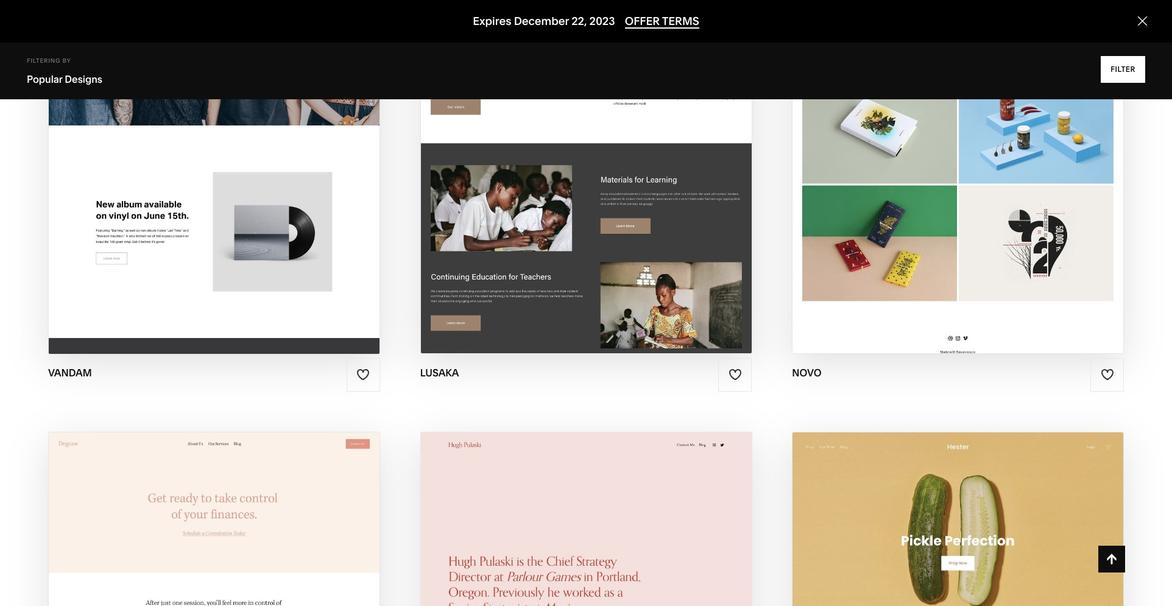 Task type: locate. For each thing, give the bounding box(es) containing it.
lusaka
[[590, 133, 638, 147], [420, 366, 459, 379]]

start inside "button"
[[897, 109, 934, 123]]

1 vertical spatial vandam
[[48, 367, 92, 379]]

preview
[[534, 133, 587, 147], [912, 133, 965, 147]]

0 horizontal spatial lusaka
[[420, 366, 459, 379]]

novo image
[[793, 0, 1124, 354]]

2 start from the left
[[144, 109, 181, 123]]

2 preview from the left
[[912, 133, 965, 147]]

with
[[936, 109, 967, 123], [184, 109, 215, 123]]

start with novo button
[[897, 100, 1020, 133]]

by
[[62, 57, 71, 64]]

0 horizontal spatial vandam
[[48, 367, 92, 379]]

offer
[[625, 14, 660, 28]]

popular designs
[[27, 73, 102, 85]]

start
[[897, 109, 934, 123], [144, 109, 181, 123]]

1 horizontal spatial lusaka
[[590, 133, 638, 147]]

vandam
[[217, 109, 271, 123], [48, 367, 92, 379]]

0 horizontal spatial with
[[184, 109, 215, 123]]

0 vertical spatial novo
[[970, 109, 1007, 123]]

2 vertical spatial novo
[[792, 366, 822, 379]]

start with vandam
[[144, 109, 271, 123]]

preview novo
[[912, 133, 1004, 147]]

1 horizontal spatial vandam
[[217, 109, 271, 123]]

novo
[[970, 109, 1007, 123], [968, 133, 1004, 147], [792, 366, 822, 379]]

1 horizontal spatial start
[[897, 109, 934, 123]]

filter
[[1111, 65, 1136, 74]]

offer terms
[[625, 14, 699, 28]]

1 horizontal spatial preview
[[912, 133, 965, 147]]

0 horizontal spatial preview
[[534, 133, 587, 147]]

designs
[[65, 73, 102, 85]]

0 vertical spatial lusaka
[[590, 133, 638, 147]]

1 preview from the left
[[534, 133, 587, 147]]

1 start from the left
[[897, 109, 934, 123]]

filtering by
[[27, 57, 71, 64]]

2023
[[590, 14, 615, 28]]

1 horizontal spatial with
[[936, 109, 967, 123]]

with inside button
[[184, 109, 215, 123]]

with inside "button"
[[936, 109, 967, 123]]

0 vertical spatial vandam
[[217, 109, 271, 123]]

2 with from the left
[[184, 109, 215, 123]]

add novo to your favorites list image
[[1101, 368, 1114, 381]]

start inside button
[[144, 109, 181, 123]]

lusaka image
[[421, 0, 751, 354]]

1 vertical spatial novo
[[968, 133, 1004, 147]]

filter button
[[1101, 56, 1145, 83]]

1 with from the left
[[936, 109, 967, 123]]

22,
[[572, 14, 587, 28]]

pulaski image
[[421, 433, 751, 606]]

with for novo
[[936, 109, 967, 123]]

hester image
[[793, 433, 1124, 606]]

preview inside 'link'
[[912, 133, 965, 147]]

0 horizontal spatial start
[[144, 109, 181, 123]]

1 vertical spatial lusaka
[[420, 366, 459, 379]]

lusaka inside the preview lusaka link
[[590, 133, 638, 147]]

novo inside "button"
[[970, 109, 1007, 123]]



Task type: vqa. For each thing, say whether or not it's contained in the screenshot.
PREVIEW
yes



Task type: describe. For each thing, give the bounding box(es) containing it.
popular
[[27, 73, 63, 85]]

preview lusaka link
[[534, 124, 638, 157]]

vandam inside button
[[217, 109, 271, 123]]

expires december 22, 2023
[[473, 14, 615, 28]]

start with vandam button
[[144, 100, 284, 133]]

start with novo
[[897, 109, 1007, 123]]

start for start with novo
[[897, 109, 934, 123]]

preview novo link
[[912, 124, 1004, 157]]

novo inside 'link'
[[968, 133, 1004, 147]]

offer terms link
[[625, 14, 699, 29]]

expires
[[473, 14, 511, 28]]

preview for preview novo
[[912, 133, 965, 147]]

with for vandam
[[184, 109, 215, 123]]

filtering
[[27, 57, 61, 64]]

terms
[[662, 14, 699, 28]]

start for start with vandam
[[144, 109, 181, 123]]

add vandam to your favorites list image
[[357, 368, 370, 382]]

degraw image
[[49, 433, 379, 606]]

add lusaka to your favorites list image
[[729, 368, 742, 381]]

december
[[514, 14, 569, 28]]

back to top image
[[1105, 553, 1119, 566]]

preview for preview lusaka
[[534, 133, 587, 147]]

preview lusaka
[[534, 133, 638, 147]]

vandam image
[[49, 0, 379, 354]]



